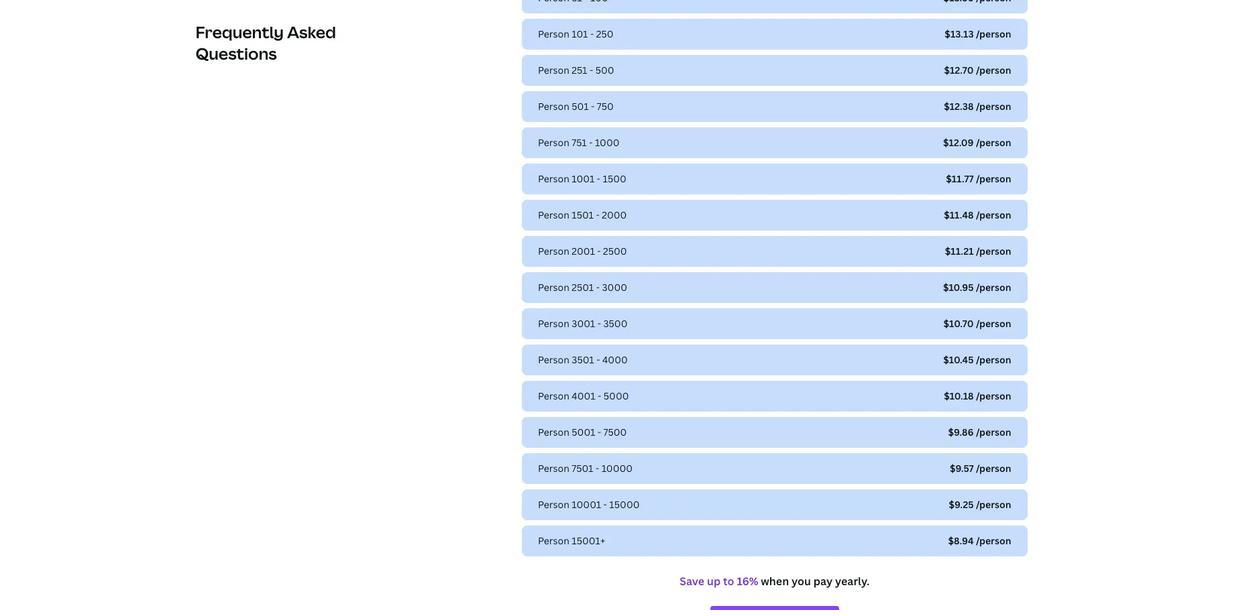 Task type: vqa. For each thing, say whether or not it's contained in the screenshot.
$13.13
yes



Task type: describe. For each thing, give the bounding box(es) containing it.
person for person 2501 - 3000
[[538, 281, 570, 294]]

to
[[724, 575, 735, 589]]

5000
[[604, 390, 629, 403]]

$12.70
[[945, 64, 974, 77]]

- for 2001
[[598, 245, 601, 258]]

2501
[[572, 281, 594, 294]]

- for 5001
[[598, 426, 602, 439]]

asked
[[287, 21, 336, 43]]

/person for $8.94 /person
[[977, 535, 1012, 548]]

person for person 10001 - 15000
[[538, 499, 570, 512]]

$9.57
[[950, 462, 974, 475]]

- for 101
[[591, 28, 594, 40]]

- for 751
[[589, 136, 593, 149]]

/person for $11.77 /person
[[977, 173, 1012, 185]]

$10.45
[[944, 354, 974, 367]]

person 10001 - 15000
[[538, 499, 640, 512]]

251
[[572, 64, 588, 77]]

4000
[[603, 354, 628, 367]]

when
[[761, 575, 790, 589]]

person 2501 - 3000
[[538, 281, 628, 294]]

$13.13
[[945, 28, 974, 40]]

101
[[572, 28, 588, 40]]

751
[[572, 136, 587, 149]]

- for 3501
[[597, 354, 600, 367]]

3001
[[572, 318, 596, 330]]

/person for $12.70 /person
[[977, 64, 1012, 77]]

3501
[[572, 354, 595, 367]]

$10.18
[[945, 390, 974, 403]]

5001
[[572, 426, 596, 439]]

10000
[[602, 462, 633, 475]]

person for person 3501 - 4000
[[538, 354, 570, 367]]

person for person 2001 - 2500
[[538, 245, 570, 258]]

save up to 16% when you pay yearly.
[[680, 575, 870, 589]]

$9.57 /person
[[950, 462, 1012, 475]]

person for person 4001 - 5000
[[538, 390, 570, 403]]

- for 10001
[[604, 499, 607, 512]]

person 5001 - 7500
[[538, 426, 627, 439]]

500
[[596, 64, 615, 77]]

person for person 501 - 750
[[538, 100, 570, 113]]

person 4001 - 5000
[[538, 390, 629, 403]]

person for person 15001+
[[538, 535, 570, 548]]

$8.94 /person
[[949, 535, 1012, 548]]

person for person 7501 - 10000
[[538, 462, 570, 475]]

1001
[[572, 173, 595, 185]]

7501
[[572, 462, 594, 475]]

$11.21
[[946, 245, 974, 258]]

person for person 1501 - 2000
[[538, 209, 570, 222]]

$11.48 /person
[[945, 209, 1012, 222]]

$13.13 /person
[[945, 28, 1012, 40]]

$12.38 /person
[[945, 100, 1012, 113]]

/person for $11.21 /person
[[977, 245, 1012, 258]]

person for person 1001 - 1500
[[538, 173, 570, 185]]

/person for $12.38 /person
[[977, 100, 1012, 113]]

- for 7501
[[596, 462, 600, 475]]

person 2001 - 2500
[[538, 245, 627, 258]]

2500
[[603, 245, 627, 258]]

person 1001 - 1500
[[538, 173, 627, 185]]

- for 4001
[[598, 390, 602, 403]]

- for 501
[[591, 100, 595, 113]]

save
[[680, 575, 705, 589]]

$9.86
[[949, 426, 974, 439]]

person for person 3001 - 3500
[[538, 318, 570, 330]]



Task type: locate. For each thing, give the bounding box(es) containing it.
10 person from the top
[[538, 354, 570, 367]]

- right 1001
[[597, 173, 601, 185]]

- right 3501
[[597, 354, 600, 367]]

- right 751
[[589, 136, 593, 149]]

/person for $10.45 /person
[[977, 354, 1012, 367]]

1000
[[595, 136, 620, 149]]

1 /person from the top
[[977, 28, 1012, 40]]

1501
[[572, 209, 594, 222]]

14 person from the top
[[538, 499, 570, 512]]

- left 7500
[[598, 426, 602, 439]]

person 751 - 1000
[[538, 136, 620, 149]]

- right 251
[[590, 64, 594, 77]]

- for 251
[[590, 64, 594, 77]]

pay
[[814, 575, 833, 589]]

/person for $9.57 /person
[[977, 462, 1012, 475]]

7500
[[604, 426, 627, 439]]

person 1501 - 2000
[[538, 209, 627, 222]]

- for 3001
[[598, 318, 601, 330]]

/person right the $10.95
[[977, 281, 1012, 294]]

12 /person from the top
[[977, 426, 1012, 439]]

person 501 - 750
[[538, 100, 614, 113]]

8 person from the top
[[538, 281, 570, 294]]

/person right $11.77
[[977, 173, 1012, 185]]

2001
[[572, 245, 595, 258]]

/person for $10.70 /person
[[977, 318, 1012, 330]]

2 /person from the top
[[977, 64, 1012, 77]]

$10.18 /person
[[945, 390, 1012, 403]]

you
[[792, 575, 812, 589]]

person left 1501
[[538, 209, 570, 222]]

person
[[538, 28, 570, 40], [538, 64, 570, 77], [538, 100, 570, 113], [538, 136, 570, 149], [538, 173, 570, 185], [538, 209, 570, 222], [538, 245, 570, 258], [538, 281, 570, 294], [538, 318, 570, 330], [538, 354, 570, 367], [538, 390, 570, 403], [538, 426, 570, 439], [538, 462, 570, 475], [538, 499, 570, 512], [538, 535, 570, 548]]

person left 101
[[538, 28, 570, 40]]

person left 3501
[[538, 354, 570, 367]]

/person right $11.21
[[977, 245, 1012, 258]]

1 person from the top
[[538, 28, 570, 40]]

6 /person from the top
[[977, 209, 1012, 222]]

/person for $10.18 /person
[[977, 390, 1012, 403]]

/person right $10.18
[[977, 390, 1012, 403]]

person left 501 on the left top of page
[[538, 100, 570, 113]]

/person
[[977, 28, 1012, 40], [977, 64, 1012, 77], [977, 100, 1012, 113], [977, 136, 1012, 149], [977, 173, 1012, 185], [977, 209, 1012, 222], [977, 245, 1012, 258], [977, 281, 1012, 294], [977, 318, 1012, 330], [977, 354, 1012, 367], [977, 390, 1012, 403], [977, 426, 1012, 439], [977, 462, 1012, 475], [977, 499, 1012, 512], [977, 535, 1012, 548]]

13 /person from the top
[[977, 462, 1012, 475]]

4 /person from the top
[[977, 136, 1012, 149]]

9 /person from the top
[[977, 318, 1012, 330]]

/person right $9.86
[[977, 426, 1012, 439]]

- right 1501
[[596, 209, 600, 222]]

- right 2501
[[597, 281, 600, 294]]

15 person from the top
[[538, 535, 570, 548]]

11 /person from the top
[[977, 390, 1012, 403]]

9 person from the top
[[538, 318, 570, 330]]

/person for $11.48 /person
[[977, 209, 1012, 222]]

10 /person from the top
[[977, 354, 1012, 367]]

750
[[597, 100, 614, 113]]

$10.70
[[944, 318, 974, 330]]

/person right the $9.57
[[977, 462, 1012, 475]]

person for person 101 - 250
[[538, 28, 570, 40]]

person left 15001+
[[538, 535, 570, 548]]

2 person from the top
[[538, 64, 570, 77]]

- right 2001
[[598, 245, 601, 258]]

/person right "$8.94"
[[977, 535, 1012, 548]]

$9.25 /person
[[949, 499, 1012, 512]]

frequently
[[196, 21, 284, 43]]

$11.48
[[945, 209, 974, 222]]

3000
[[602, 281, 628, 294]]

6 person from the top
[[538, 209, 570, 222]]

person 251 - 500
[[538, 64, 615, 77]]

$11.77 /person
[[947, 173, 1012, 185]]

13 person from the top
[[538, 462, 570, 475]]

$12.38
[[945, 100, 974, 113]]

$9.86 /person
[[949, 426, 1012, 439]]

$12.09 /person
[[944, 136, 1012, 149]]

5 /person from the top
[[977, 173, 1012, 185]]

- right 3001
[[598, 318, 601, 330]]

$11.21 /person
[[946, 245, 1012, 258]]

- left the 750
[[591, 100, 595, 113]]

person 3001 - 3500
[[538, 318, 628, 330]]

5 person from the top
[[538, 173, 570, 185]]

3 /person from the top
[[977, 100, 1012, 113]]

up
[[707, 575, 721, 589]]

frequently asked questions
[[196, 21, 336, 64]]

person 3501 - 4000
[[538, 354, 628, 367]]

person 7501 - 10000
[[538, 462, 633, 475]]

$9.25
[[949, 499, 974, 512]]

/person right $10.70
[[977, 318, 1012, 330]]

person left 7501 at the bottom left of the page
[[538, 462, 570, 475]]

7 /person from the top
[[977, 245, 1012, 258]]

/person right "$11.48"
[[977, 209, 1012, 222]]

/person right $13.13
[[977, 28, 1012, 40]]

person 15001+
[[538, 535, 606, 548]]

$10.95 /person
[[944, 281, 1012, 294]]

-
[[591, 28, 594, 40], [590, 64, 594, 77], [591, 100, 595, 113], [589, 136, 593, 149], [597, 173, 601, 185], [596, 209, 600, 222], [598, 245, 601, 258], [597, 281, 600, 294], [598, 318, 601, 330], [597, 354, 600, 367], [598, 390, 602, 403], [598, 426, 602, 439], [596, 462, 600, 475], [604, 499, 607, 512]]

person left 2501
[[538, 281, 570, 294]]

/person right $12.38
[[977, 100, 1012, 113]]

12 person from the top
[[538, 426, 570, 439]]

/person for $9.86 /person
[[977, 426, 1012, 439]]

yearly.
[[836, 575, 870, 589]]

$10.70 /person
[[944, 318, 1012, 330]]

/person right $12.70
[[977, 64, 1012, 77]]

3 person from the top
[[538, 100, 570, 113]]

person left 1001
[[538, 173, 570, 185]]

$10.45 /person
[[944, 354, 1012, 367]]

3500
[[604, 318, 628, 330]]

11 person from the top
[[538, 390, 570, 403]]

person for person 251 - 500
[[538, 64, 570, 77]]

person left 251
[[538, 64, 570, 77]]

$10.95
[[944, 281, 974, 294]]

14 /person from the top
[[977, 499, 1012, 512]]

$8.94
[[949, 535, 974, 548]]

- right 10001
[[604, 499, 607, 512]]

/person for $12.09 /person
[[977, 136, 1012, 149]]

10001
[[572, 499, 602, 512]]

person left 3001
[[538, 318, 570, 330]]

person left 2001
[[538, 245, 570, 258]]

1500
[[603, 173, 627, 185]]

/person right "$10.45"
[[977, 354, 1012, 367]]

- right 101
[[591, 28, 594, 40]]

person left 10001
[[538, 499, 570, 512]]

- for 1001
[[597, 173, 601, 185]]

15001+
[[572, 535, 606, 548]]

$11.77
[[947, 173, 974, 185]]

- for 1501
[[596, 209, 600, 222]]

person left 4001
[[538, 390, 570, 403]]

$12.09
[[944, 136, 974, 149]]

250
[[597, 28, 614, 40]]

15000
[[610, 499, 640, 512]]

8 /person from the top
[[977, 281, 1012, 294]]

/person right $9.25
[[977, 499, 1012, 512]]

15 /person from the top
[[977, 535, 1012, 548]]

16%
[[737, 575, 759, 589]]

4 person from the top
[[538, 136, 570, 149]]

/person for $9.25 /person
[[977, 499, 1012, 512]]

person 101 - 250
[[538, 28, 614, 40]]

/person for $10.95 /person
[[977, 281, 1012, 294]]

$12.70 /person
[[945, 64, 1012, 77]]

person for person 751 - 1000
[[538, 136, 570, 149]]

/person for $13.13 /person
[[977, 28, 1012, 40]]

/person right $12.09
[[977, 136, 1012, 149]]

- for 2501
[[597, 281, 600, 294]]

501
[[572, 100, 589, 113]]

4001
[[572, 390, 596, 403]]

person for person 5001 - 7500
[[538, 426, 570, 439]]

- right 7501 at the bottom left of the page
[[596, 462, 600, 475]]

questions
[[196, 42, 277, 64]]

person left 5001
[[538, 426, 570, 439]]

7 person from the top
[[538, 245, 570, 258]]

person left 751
[[538, 136, 570, 149]]

2000
[[602, 209, 627, 222]]

- right 4001
[[598, 390, 602, 403]]



